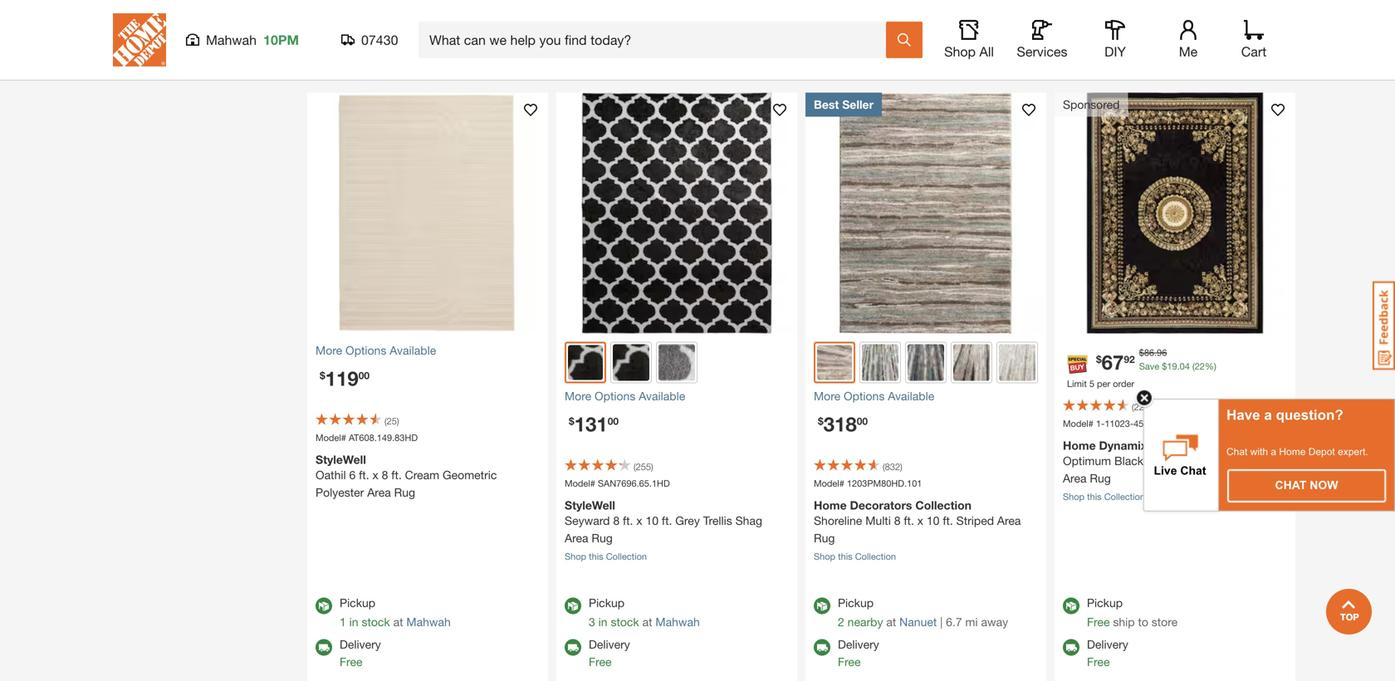 Task type: vqa. For each thing, say whether or not it's contained in the screenshot.
GFORCE
no



Task type: locate. For each thing, give the bounding box(es) containing it.
x right multi
[[918, 514, 924, 528]]

$ up "model# at608.149.83hd"
[[320, 370, 325, 381]]

4 delivery from the left
[[1088, 638, 1129, 651]]

free
[[1088, 615, 1110, 629], [340, 655, 363, 669], [589, 655, 612, 669], [838, 655, 861, 669], [1088, 655, 1110, 669]]

area inside stylewell seyward 8 ft. x 10 ft. grey trellis shag area rug shop this collection
[[565, 531, 589, 545]]

more up "119"
[[316, 344, 342, 357]]

1 horizontal spatial 10
[[927, 514, 940, 528]]

0 vertical spatial 22
[[1195, 361, 1206, 372]]

10 inside stylewell seyward 8 ft. x 10 ft. grey trellis shag area rug shop this collection
[[646, 514, 659, 528]]

$ inside the $ 318 00
[[818, 415, 824, 427]]

8 right the seyward
[[613, 514, 620, 528]]

ft. left grey
[[662, 514, 672, 528]]

delivery free
[[340, 638, 381, 669], [589, 638, 630, 669], [838, 638, 880, 669], [1088, 638, 1129, 669]]

0 horizontal spatial 22
[[1135, 402, 1145, 413]]

2 horizontal spatial available
[[888, 389, 935, 403]]

8 inside home decorators collection shoreline multi 8 ft. x 10 ft. striped area rug shop this collection
[[895, 514, 901, 528]]

2 compare from the left
[[666, 44, 714, 57]]

1 horizontal spatial add
[[641, 8, 666, 23]]

ship
[[1114, 615, 1135, 629]]

this inside home decorators collection shoreline multi 8 ft. x 10 ft. striped area rug shop this collection
[[838, 551, 853, 562]]

1 vertical spatial stylewell
[[565, 499, 616, 512]]

1 horizontal spatial more options available
[[565, 389, 686, 403]]

3 available for pickup image from the left
[[814, 598, 831, 614]]

free down pickup free ship to store
[[1088, 655, 1110, 669]]

area
[[1063, 472, 1087, 485], [367, 486, 391, 499], [998, 514, 1022, 528], [565, 531, 589, 545]]

nanuet
[[900, 615, 937, 629]]

rug for 8
[[592, 531, 613, 545]]

more options available down titanium/pure white icon
[[565, 389, 686, 403]]

pickup up ship
[[1088, 596, 1123, 610]]

pickup inside pickup free ship to store
[[1088, 596, 1123, 610]]

1 horizontal spatial add to cart button
[[565, 0, 789, 34]]

more options available up $ 119 00
[[316, 344, 436, 357]]

0 horizontal spatial add
[[391, 8, 417, 23]]

ft. left 'cream' on the bottom of the page
[[392, 468, 402, 482]]

stylewell for seyward
[[565, 499, 616, 512]]

at inside pickup 1 in stock at mahwah
[[393, 615, 403, 629]]

shop this collection link for 131
[[565, 551, 647, 562]]

1 horizontal spatial this
[[838, 551, 853, 562]]

0 horizontal spatial available
[[390, 344, 436, 357]]

$ inside the $ 131 00
[[569, 415, 575, 427]]

1 stock from the left
[[362, 615, 390, 629]]

at right 3
[[643, 615, 653, 629]]

( for 131
[[634, 462, 636, 472]]

00 down titanium/pure white icon
[[608, 415, 619, 427]]

1 horizontal spatial more options available link
[[565, 388, 789, 405]]

( up at608.149.83hd
[[385, 416, 387, 427]]

home
[[1063, 439, 1096, 452], [1280, 446, 1306, 457], [814, 499, 847, 512]]

1 compare from the left
[[417, 44, 465, 57]]

shop down the shoreline
[[814, 551, 836, 562]]

available shipping image for 3 in stock
[[565, 639, 582, 656]]

to
[[420, 8, 433, 23], [670, 8, 683, 23], [1168, 8, 1181, 23], [1139, 615, 1149, 629]]

x
[[1200, 454, 1206, 468], [373, 468, 379, 482], [637, 514, 643, 528], [918, 514, 924, 528]]

4 available shipping image from the left
[[1063, 639, 1080, 656]]

home left "depot" at the right bottom of the page
[[1280, 446, 1306, 457]]

1203pm80hd.101
[[847, 478, 923, 489]]

now
[[1310, 479, 1339, 492]]

(
[[1193, 361, 1195, 372], [1132, 402, 1135, 413], [385, 416, 387, 427], [634, 462, 636, 472], [883, 462, 885, 472]]

to for 1st add to cart button from left
[[420, 8, 433, 23]]

shop left all
[[945, 44, 976, 59]]

delivery free down nearby
[[838, 638, 880, 669]]

in inside pickup 1 in stock at mahwah
[[350, 615, 359, 629]]

pickup inside pickup 3 in stock at mahwah
[[589, 596, 625, 610]]

rug inside home decorators collection shoreline multi 8 ft. x 10 ft. striped area rug shop this collection
[[814, 531, 835, 545]]

4 delivery free from the left
[[1088, 638, 1129, 669]]

1 horizontal spatial shop this collection link
[[814, 551, 896, 562]]

pickup 1 in stock at mahwah
[[340, 596, 451, 629]]

rug inside stylewell oathil 6 ft. x 8 ft. cream geometric polyester area rug
[[394, 486, 415, 499]]

free inside pickup free ship to store
[[1088, 615, 1110, 629]]

mahwah link
[[407, 615, 451, 629], [656, 615, 700, 629]]

stock
[[362, 615, 390, 629], [611, 615, 640, 629]]

0 horizontal spatial 10
[[646, 514, 659, 528]]

mahwah inside pickup 1 in stock at mahwah
[[407, 615, 451, 629]]

1 horizontal spatial mahwah link
[[656, 615, 700, 629]]

2 at from the left
[[643, 615, 653, 629]]

1 horizontal spatial in
[[599, 615, 608, 629]]

0 horizontal spatial at
[[393, 615, 403, 629]]

rug down the shoreline
[[814, 531, 835, 545]]

seyward
[[565, 514, 610, 528]]

2 horizontal spatial add to cart button
[[1063, 0, 1288, 34]]

multi image
[[818, 345, 852, 380]]

collection down multi
[[856, 551, 896, 562]]

1 pickup from the left
[[340, 596, 376, 610]]

cream
[[405, 468, 440, 482]]

home up the optimum
[[1063, 439, 1096, 452]]

area inside stylewell oathil 6 ft. x 8 ft. cream geometric polyester area rug
[[367, 486, 391, 499]]

model# up the seyward
[[565, 478, 596, 489]]

$
[[1140, 347, 1145, 358], [1097, 354, 1102, 365], [1163, 361, 1168, 372], [320, 370, 325, 381], [569, 415, 575, 427], [818, 415, 824, 427]]

1 horizontal spatial at
[[643, 615, 653, 629]]

3 delivery free from the left
[[838, 638, 880, 669]]

optimum
[[1063, 454, 1112, 468]]

more options available link down blue/multi icon
[[814, 388, 1039, 405]]

( right 04
[[1193, 361, 1195, 372]]

x down san7696.65.1hd
[[637, 514, 643, 528]]

rug down the seyward
[[592, 531, 613, 545]]

25
[[387, 416, 397, 427]]

pickup for 2
[[838, 596, 874, 610]]

collection down black/multi
[[1105, 491, 1146, 502]]

0 horizontal spatial in
[[350, 615, 359, 629]]

0 horizontal spatial home
[[814, 499, 847, 512]]

0 vertical spatial stylewell
[[316, 453, 366, 467]]

chat
[[1276, 479, 1307, 492]]

0 vertical spatial .
[[1155, 347, 1157, 358]]

2 horizontal spatial this
[[1088, 491, 1102, 502]]

pickup
[[340, 596, 376, 610], [589, 596, 625, 610], [838, 596, 874, 610], [1088, 596, 1123, 610]]

8 inside stylewell oathil 6 ft. x 8 ft. cream geometric polyester area rug
[[382, 468, 388, 482]]

free down 3
[[589, 655, 612, 669]]

delivery free down 3
[[589, 638, 630, 669]]

delivery down nearby
[[838, 638, 880, 651]]

2 horizontal spatial add to cart
[[1139, 8, 1212, 23]]

3 available shipping image from the left
[[814, 639, 831, 656]]

1 horizontal spatial options
[[595, 389, 636, 403]]

delivery free for free
[[1088, 638, 1129, 669]]

available down blue/multi icon
[[888, 389, 935, 403]]

to for 1st add to cart button from right
[[1168, 8, 1181, 23]]

in inside pickup 3 in stock at mahwah
[[599, 615, 608, 629]]

shop inside the home dynamix optimum black/multi 8 ft. x 10 ft. indoor area rug shop this collection
[[1063, 491, 1085, 502]]

$ down grey image
[[569, 415, 575, 427]]

0 horizontal spatial .
[[1155, 347, 1157, 358]]

delivery for 2
[[838, 638, 880, 651]]

3 at from the left
[[887, 615, 897, 629]]

1 horizontal spatial .
[[1178, 361, 1180, 372]]

stylewell inside stylewell oathil 6 ft. x 8 ft. cream geometric polyester area rug
[[316, 453, 366, 467]]

grey/multi image
[[862, 344, 899, 381]]

chat with a home depot expert.
[[1227, 446, 1369, 457]]

free for pickup 1 in stock at mahwah
[[340, 655, 363, 669]]

home inside the home dynamix optimum black/multi 8 ft. x 10 ft. indoor area rug shop this collection
[[1063, 439, 1096, 452]]

4 available for pickup image from the left
[[1063, 598, 1080, 614]]

area right polyester
[[367, 486, 391, 499]]

area right striped
[[998, 514, 1022, 528]]

1 horizontal spatial stock
[[611, 615, 640, 629]]

at for 131
[[643, 615, 653, 629]]

( inside $ 86 . 96 save $ 19 . 04 ( 22 %) limit 5 per order
[[1193, 361, 1195, 372]]

1 at from the left
[[393, 615, 403, 629]]

rug for 6
[[394, 486, 415, 499]]

pickup for 1
[[340, 596, 376, 610]]

this for optimum black/multi 8 ft. x 10 ft. indoor area rug
[[1088, 491, 1102, 502]]

pickup up 3
[[589, 596, 625, 610]]

collection inside the home dynamix optimum black/multi 8 ft. x 10 ft. indoor area rug shop this collection
[[1105, 491, 1146, 502]]

model# at608.149.83hd
[[316, 433, 418, 443]]

more for 318
[[814, 389, 841, 403]]

$ down multi image
[[818, 415, 824, 427]]

titanium/pure white image
[[613, 344, 650, 381]]

22
[[1195, 361, 1206, 372], [1135, 402, 1145, 413]]

0 horizontal spatial add to cart button
[[316, 0, 540, 34]]

2 horizontal spatial more options available link
[[814, 388, 1039, 405]]

1 horizontal spatial home
[[1063, 439, 1096, 452]]

me button
[[1162, 20, 1216, 60]]

8
[[1177, 454, 1183, 468], [382, 468, 388, 482], [613, 514, 620, 528], [895, 514, 901, 528]]

0 horizontal spatial add to cart
[[391, 8, 464, 23]]

more options available link for 318
[[814, 388, 1039, 405]]

compare for 2nd add to cart button from right
[[666, 44, 714, 57]]

home up the shoreline
[[814, 499, 847, 512]]

stock inside pickup 1 in stock at mahwah
[[362, 615, 390, 629]]

1 available shipping image from the left
[[316, 639, 332, 656]]

stock for 119
[[362, 615, 390, 629]]

2 horizontal spatial more options available
[[814, 389, 935, 403]]

stylewell up the seyward
[[565, 499, 616, 512]]

2 stock from the left
[[611, 615, 640, 629]]

x right 6
[[373, 468, 379, 482]]

view
[[852, 8, 885, 26]]

1 horizontal spatial 22
[[1195, 361, 1206, 372]]

more up the 131 on the left
[[565, 389, 592, 403]]

) up at608.149.83hd
[[397, 416, 399, 427]]

00 down grey/multi icon
[[857, 415, 868, 427]]

free down 1
[[340, 655, 363, 669]]

pickup inside pickup 2 nearby at nanuet | 6.7 mi away
[[838, 596, 874, 610]]

in right 1
[[350, 615, 359, 629]]

delivery down ship
[[1088, 638, 1129, 651]]

$ for 86
[[1140, 347, 1145, 358]]

rug down 'cream' on the bottom of the page
[[394, 486, 415, 499]]

) up san7696.65.1hd
[[651, 462, 654, 472]]

2 available for pickup image from the left
[[565, 598, 582, 614]]

$ right '92'
[[1140, 347, 1145, 358]]

shop down the seyward
[[565, 551, 587, 562]]

stylewell seyward 8 ft. x 10 ft. grey trellis shag area rug shop this collection
[[565, 499, 763, 562]]

delivery for 3
[[589, 638, 630, 651]]

stylewell up "oathil" at the left bottom
[[316, 453, 366, 467]]

0 horizontal spatial 00
[[359, 370, 370, 381]]

shag
[[736, 514, 763, 528]]

shop this collection link for 318
[[814, 551, 896, 562]]

more options available down grey/multi icon
[[814, 389, 935, 403]]

area down the optimum
[[1063, 472, 1087, 485]]

0 horizontal spatial stock
[[362, 615, 390, 629]]

area down the seyward
[[565, 531, 589, 545]]

1 horizontal spatial mahwah
[[407, 615, 451, 629]]

$ for 131
[[569, 415, 575, 427]]

area inside home decorators collection shoreline multi 8 ft. x 10 ft. striped area rug shop this collection
[[998, 514, 1022, 528]]

available shipping image for 2 nearby
[[814, 639, 831, 656]]

rug inside the home dynamix optimum black/multi 8 ft. x 10 ft. indoor area rug shop this collection
[[1090, 472, 1112, 485]]

11023-
[[1105, 418, 1134, 429]]

available for pickup image
[[316, 598, 332, 614], [565, 598, 582, 614], [814, 598, 831, 614], [1063, 598, 1080, 614]]

2 available shipping image from the left
[[565, 639, 582, 656]]

model#
[[1063, 418, 1094, 429], [316, 433, 346, 443], [565, 478, 596, 489], [814, 478, 845, 489]]

compare
[[417, 44, 465, 57], [666, 44, 714, 57], [916, 44, 964, 57], [1165, 44, 1213, 57]]

order
[[1114, 378, 1135, 389]]

2 horizontal spatial mahwah
[[656, 615, 700, 629]]

8 right black/multi
[[1177, 454, 1183, 468]]

more up 318
[[814, 389, 841, 403]]

options up $ 119 00
[[346, 344, 387, 357]]

x left chat
[[1200, 454, 1206, 468]]

all
[[980, 44, 994, 59]]

0 horizontal spatial stylewell
[[316, 453, 366, 467]]

mahwah 10pm
[[206, 32, 299, 48]]

( up the 1203pm80hd.101
[[883, 462, 885, 472]]

1 horizontal spatial available
[[639, 389, 686, 403]]

3 pickup from the left
[[838, 596, 874, 610]]

rug
[[1090, 472, 1112, 485], [394, 486, 415, 499], [592, 531, 613, 545], [814, 531, 835, 545]]

00 for 318
[[857, 415, 868, 427]]

) for 119
[[397, 416, 399, 427]]

1 vertical spatial .
[[1178, 361, 1180, 372]]

1 horizontal spatial more
[[565, 389, 592, 403]]

this down the optimum
[[1088, 491, 1102, 502]]

pickup up nearby
[[838, 596, 874, 610]]

$ inside $ 67 92
[[1097, 354, 1102, 365]]

1 add to cart button from the left
[[316, 0, 540, 34]]

delivery down 3
[[589, 638, 630, 651]]

depot
[[1309, 446, 1336, 457]]

at inside pickup 2 nearby at nanuet | 6.7 mi away
[[887, 615, 897, 629]]

00 up "model# at608.149.83hd"
[[359, 370, 370, 381]]

shop this collection link down the shoreline
[[814, 551, 896, 562]]

pickup for free
[[1088, 596, 1123, 610]]

home inside home decorators collection shoreline multi 8 ft. x 10 ft. striped area rug shop this collection
[[814, 499, 847, 512]]

stylewell inside stylewell seyward 8 ft. x 10 ft. grey trellis shag area rug shop this collection
[[565, 499, 616, 512]]

nanuet link
[[900, 615, 937, 629]]

available shipping image
[[316, 639, 332, 656], [565, 639, 582, 656], [814, 639, 831, 656], [1063, 639, 1080, 656]]

pickup 3 in stock at mahwah
[[589, 596, 700, 629]]

nearby
[[848, 615, 884, 629]]

view similar in stock
[[852, 8, 1001, 26]]

free left ship
[[1088, 615, 1110, 629]]

blue/multi image
[[908, 344, 945, 381]]

shoreline
[[814, 514, 863, 528]]

3 add to cart button from the left
[[1063, 0, 1288, 34]]

00 inside $ 119 00
[[359, 370, 370, 381]]

collection
[[1105, 491, 1146, 502], [916, 499, 972, 512], [606, 551, 647, 562], [856, 551, 896, 562]]

stock inside pickup 3 in stock at mahwah
[[611, 615, 640, 629]]

in for 119
[[350, 615, 359, 629]]

1 vertical spatial a
[[1272, 446, 1277, 457]]

10 inside home decorators collection shoreline multi 8 ft. x 10 ft. striped area rug shop this collection
[[927, 514, 940, 528]]

rug inside stylewell seyward 8 ft. x 10 ft. grey trellis shag area rug shop this collection
[[592, 531, 613, 545]]

2 delivery from the left
[[589, 638, 630, 651]]

delivery free down 1
[[340, 638, 381, 669]]

this inside stylewell seyward 8 ft. x 10 ft. grey trellis shag area rug shop this collection
[[589, 551, 604, 562]]

22 right 04
[[1195, 361, 1206, 372]]

model# for 131
[[565, 478, 596, 489]]

10 left grey
[[646, 514, 659, 528]]

options up the $ 318 00
[[844, 389, 885, 403]]

model# up the shoreline
[[814, 478, 845, 489]]

in for 131
[[599, 615, 608, 629]]

at right nearby
[[887, 615, 897, 629]]

1 horizontal spatial stylewell
[[565, 499, 616, 512]]

10
[[1209, 454, 1222, 468], [646, 514, 659, 528], [927, 514, 940, 528]]

1 available for pickup image from the left
[[316, 598, 332, 614]]

2 horizontal spatial add
[[1139, 8, 1165, 23]]

available for 131
[[639, 389, 686, 403]]

22 up the 450
[[1135, 402, 1145, 413]]

a right have
[[1265, 407, 1273, 423]]

$ for 119
[[320, 370, 325, 381]]

ivory/grey image
[[1000, 344, 1036, 381]]

. up save
[[1155, 347, 1157, 358]]

ft. left chat
[[1186, 454, 1197, 468]]

4 compare from the left
[[1165, 44, 1213, 57]]

area for home dynamix optimum black/multi 8 ft. x 10 ft. indoor area rug shop this collection
[[1063, 472, 1087, 485]]

0 horizontal spatial shop this collection link
[[565, 551, 647, 562]]

2 add to cart from the left
[[641, 8, 714, 23]]

0 horizontal spatial mahwah
[[206, 32, 257, 48]]

grey image
[[568, 345, 603, 380]]

shop inside button
[[945, 44, 976, 59]]

this down the seyward
[[589, 551, 604, 562]]

options for 318
[[844, 389, 885, 403]]

available for pickup image for 1
[[316, 598, 332, 614]]

2 horizontal spatial 10
[[1209, 454, 1222, 468]]

compare for 1st add to cart button from right
[[1165, 44, 1213, 57]]

$ 67 92
[[1097, 350, 1136, 374]]

2 horizontal spatial 00
[[857, 415, 868, 427]]

pickup inside pickup 1 in stock at mahwah
[[340, 596, 376, 610]]

0 horizontal spatial this
[[589, 551, 604, 562]]

rug down the optimum
[[1090, 472, 1112, 485]]

brown/ivory image
[[954, 344, 990, 381]]

x inside stylewell oathil 6 ft. x 8 ft. cream geometric polyester area rug
[[373, 468, 379, 482]]

this inside the home dynamix optimum black/multi 8 ft. x 10 ft. indoor area rug shop this collection
[[1088, 491, 1102, 502]]

2 horizontal spatial at
[[887, 615, 897, 629]]

3 delivery from the left
[[838, 638, 880, 651]]

delivery
[[340, 638, 381, 651], [589, 638, 630, 651], [838, 638, 880, 651], [1088, 638, 1129, 651]]

store
[[1152, 615, 1178, 629]]

in right 3
[[599, 615, 608, 629]]

shop down the optimum
[[1063, 491, 1085, 502]]

area for stylewell seyward 8 ft. x 10 ft. grey trellis shag area rug shop this collection
[[565, 531, 589, 545]]

%)
[[1206, 361, 1217, 372]]

$ inside $ 119 00
[[320, 370, 325, 381]]

area inside the home dynamix optimum black/multi 8 ft. x 10 ft. indoor area rug shop this collection
[[1063, 472, 1087, 485]]

collection down the seyward
[[606, 551, 647, 562]]

at right 1
[[393, 615, 403, 629]]

in left stock
[[943, 8, 956, 26]]

mahwah for 119
[[407, 615, 451, 629]]

more options available link down titanium icon
[[565, 388, 789, 405]]

delivery down 1
[[340, 638, 381, 651]]

1 horizontal spatial add to cart
[[641, 8, 714, 23]]

1 vertical spatial 22
[[1135, 402, 1145, 413]]

1 delivery free from the left
[[340, 638, 381, 669]]

2 pickup from the left
[[589, 596, 625, 610]]

1 mahwah link from the left
[[407, 615, 451, 629]]

6.7
[[946, 615, 963, 629]]

00 inside the $ 318 00
[[857, 415, 868, 427]]

10 left chat
[[1209, 454, 1222, 468]]

more for 131
[[565, 389, 592, 403]]

2
[[838, 615, 845, 629]]

at inside pickup 3 in stock at mahwah
[[643, 615, 653, 629]]

options up the $ 131 00
[[595, 389, 636, 403]]

1 delivery from the left
[[340, 638, 381, 651]]

0 horizontal spatial mahwah link
[[407, 615, 451, 629]]

10 left striped
[[927, 514, 940, 528]]

more
[[316, 344, 342, 357], [565, 389, 592, 403], [814, 389, 841, 403]]

2 mahwah link from the left
[[656, 615, 700, 629]]

shop this collection link
[[1063, 491, 1146, 502], [565, 551, 647, 562], [814, 551, 896, 562]]

1 horizontal spatial 00
[[608, 415, 619, 427]]

8 right 6
[[382, 468, 388, 482]]

( for 119
[[385, 416, 387, 427]]

4 pickup from the left
[[1088, 596, 1123, 610]]

2 delivery free from the left
[[589, 638, 630, 669]]

mahwah inside pickup 3 in stock at mahwah
[[656, 615, 700, 629]]

pickup free ship to store
[[1088, 596, 1178, 629]]

stylewell
[[316, 453, 366, 467], [565, 499, 616, 512]]

more options available link
[[316, 342, 540, 359], [565, 388, 789, 405], [814, 388, 1039, 405]]

00 inside the $ 131 00
[[608, 415, 619, 427]]

shop this collection link down the optimum
[[1063, 491, 1146, 502]]

feedback link image
[[1373, 281, 1396, 371]]

available for pickup image for 2
[[814, 598, 831, 614]]

2 horizontal spatial options
[[844, 389, 885, 403]]

question?
[[1277, 407, 1344, 423]]

832
[[885, 462, 901, 472]]

stylewell for oathil
[[316, 453, 366, 467]]

a right with
[[1272, 446, 1277, 457]]

$ up per
[[1097, 354, 1102, 365]]

( up san7696.65.1hd
[[634, 462, 636, 472]]

diy
[[1105, 44, 1127, 59]]

10 inside the home dynamix optimum black/multi 8 ft. x 10 ft. indoor area rug shop this collection
[[1209, 454, 1222, 468]]

available up ( 25 ) at the left of page
[[390, 344, 436, 357]]

.
[[1155, 347, 1157, 358], [1178, 361, 1180, 372]]

more options available link up 25
[[316, 342, 540, 359]]

per
[[1098, 378, 1111, 389]]

mahwah for 131
[[656, 615, 700, 629]]

2 horizontal spatial more
[[814, 389, 841, 403]]

ft.
[[1186, 454, 1197, 468], [1225, 454, 1236, 468], [359, 468, 369, 482], [392, 468, 402, 482], [623, 514, 633, 528], [662, 514, 672, 528], [904, 514, 915, 528], [943, 514, 954, 528]]



Task type: describe. For each thing, give the bounding box(es) containing it.
titanium image
[[659, 344, 695, 381]]

to inside pickup free ship to store
[[1139, 615, 1149, 629]]

x inside stylewell seyward 8 ft. x 10 ft. grey trellis shag area rug shop this collection
[[637, 514, 643, 528]]

shoreline multi 8 ft. x 10 ft. striped area rug image
[[806, 93, 1047, 334]]

( 22 )
[[1132, 402, 1147, 413]]

$ for 67
[[1097, 354, 1102, 365]]

mahwah link for 131
[[656, 615, 700, 629]]

collection up striped
[[916, 499, 972, 512]]

$ 119 00
[[320, 366, 370, 390]]

grey
[[676, 514, 700, 528]]

oathil
[[316, 468, 346, 482]]

$ 318 00
[[818, 412, 868, 436]]

3 add from the left
[[1139, 8, 1165, 23]]

pickup 2 nearby at nanuet | 6.7 mi away
[[838, 596, 1009, 629]]

indoor
[[1239, 454, 1273, 468]]

more options available link for 131
[[565, 388, 789, 405]]

stock
[[960, 8, 1001, 26]]

sponsored
[[1063, 98, 1120, 111]]

striped
[[957, 514, 995, 528]]

119
[[325, 366, 359, 390]]

seyward 8 ft. x 10 ft. grey trellis shag area rug image
[[557, 93, 798, 334]]

free for pickup 2 nearby at nanuet | 6.7 mi away
[[838, 655, 861, 669]]

multi
[[866, 514, 891, 528]]

save
[[1140, 361, 1160, 372]]

67
[[1102, 350, 1124, 374]]

san7696.65.1hd
[[598, 478, 670, 489]]

0 vertical spatial a
[[1265, 407, 1273, 423]]

more options available for 131
[[565, 389, 686, 403]]

area for stylewell oathil 6 ft. x 8 ft. cream geometric polyester area rug
[[367, 486, 391, 499]]

have
[[1227, 407, 1261, 423]]

8 inside stylewell seyward 8 ft. x 10 ft. grey trellis shag area rug shop this collection
[[613, 514, 620, 528]]

delivery for free
[[1088, 638, 1129, 651]]

x inside the home dynamix optimum black/multi 8 ft. x 10 ft. indoor area rug shop this collection
[[1200, 454, 1206, 468]]

best seller
[[814, 98, 874, 111]]

shop inside stylewell seyward 8 ft. x 10 ft. grey trellis shag area rug shop this collection
[[565, 551, 587, 562]]

0 horizontal spatial more
[[316, 344, 342, 357]]

pickup for 3
[[589, 596, 625, 610]]

0 horizontal spatial options
[[346, 344, 387, 357]]

0 horizontal spatial more options available
[[316, 344, 436, 357]]

1 add from the left
[[391, 8, 417, 23]]

available for pickup image for free
[[1063, 598, 1080, 614]]

shop all button
[[943, 20, 996, 60]]

1-
[[1097, 418, 1105, 429]]

3
[[589, 615, 596, 629]]

( 25 )
[[385, 416, 399, 427]]

What can we help you find today? search field
[[430, 22, 886, 57]]

22 inside $ 86 . 96 save $ 19 . 04 ( 22 %) limit 5 per order
[[1195, 361, 1206, 372]]

model# 1203pm80hd.101
[[814, 478, 923, 489]]

$ for 318
[[818, 415, 824, 427]]

stylewell oathil 6 ft. x 8 ft. cream geometric polyester area rug
[[316, 453, 497, 499]]

96
[[1157, 347, 1168, 358]]

chat now link
[[1229, 470, 1386, 502]]

ft. right 6
[[359, 468, 369, 482]]

available for 318
[[888, 389, 935, 403]]

8 inside the home dynamix optimum black/multi 8 ft. x 10 ft. indoor area rug shop this collection
[[1177, 454, 1183, 468]]

( up the 450
[[1132, 402, 1135, 413]]

6
[[349, 468, 356, 482]]

$ down 96
[[1163, 361, 1168, 372]]

model# left 1-
[[1063, 418, 1094, 429]]

00 for 119
[[359, 370, 370, 381]]

me
[[1180, 44, 1198, 59]]

the home depot logo image
[[113, 13, 166, 66]]

at for 119
[[393, 615, 403, 629]]

07430
[[361, 32, 398, 48]]

2 horizontal spatial in
[[943, 8, 956, 26]]

chat
[[1227, 446, 1248, 457]]

have a question?
[[1227, 407, 1344, 423]]

2 horizontal spatial shop this collection link
[[1063, 491, 1146, 502]]

chat now
[[1276, 479, 1339, 492]]

3 compare from the left
[[916, 44, 964, 57]]

04
[[1180, 361, 1191, 372]]

00 for 131
[[608, 415, 619, 427]]

0 horizontal spatial more options available link
[[316, 342, 540, 359]]

1 add to cart from the left
[[391, 8, 464, 23]]

delivery free for 3
[[589, 638, 630, 669]]

model# for 318
[[814, 478, 845, 489]]

compare for 1st add to cart button from left
[[417, 44, 465, 57]]

19
[[1168, 361, 1178, 372]]

ft. left indoor
[[1225, 454, 1236, 468]]

86
[[1145, 347, 1155, 358]]

5
[[1090, 378, 1095, 389]]

318
[[824, 412, 857, 436]]

seller
[[843, 98, 874, 111]]

view similar in stock link
[[814, 0, 1039, 34]]

home decorators collection shoreline multi 8 ft. x 10 ft. striped area rug shop this collection
[[814, 499, 1022, 562]]

3 add to cart from the left
[[1139, 8, 1212, 23]]

255
[[636, 462, 651, 472]]

delivery for 1
[[340, 638, 381, 651]]

expert.
[[1339, 446, 1369, 457]]

collection inside stylewell seyward 8 ft. x 10 ft. grey trellis shag area rug shop this collection
[[606, 551, 647, 562]]

450
[[1134, 418, 1150, 429]]

options for 131
[[595, 389, 636, 403]]

limit
[[1068, 378, 1087, 389]]

1
[[340, 615, 346, 629]]

free for pickup free ship to store
[[1088, 655, 1110, 669]]

cart link
[[1236, 20, 1273, 60]]

) for 318
[[901, 462, 903, 472]]

delivery free for 1
[[340, 638, 381, 669]]

this for seyward 8 ft. x 10 ft. grey trellis shag area rug
[[589, 551, 604, 562]]

2 horizontal spatial home
[[1280, 446, 1306, 457]]

07430 button
[[341, 32, 399, 48]]

131
[[575, 412, 608, 436]]

shop all
[[945, 44, 994, 59]]

x inside home decorators collection shoreline multi 8 ft. x 10 ft. striped area rug shop this collection
[[918, 514, 924, 528]]

oathil 6 ft. x 8 ft. cream geometric polyester area rug image
[[307, 93, 548, 334]]

available for pickup image for 3
[[565, 598, 582, 614]]

$ 86 . 96 save $ 19 . 04 ( 22 %) limit 5 per order
[[1068, 347, 1217, 389]]

mahwah link for 119
[[407, 615, 451, 629]]

ft. down san7696.65.1hd
[[623, 514, 633, 528]]

ft. right multi
[[904, 514, 915, 528]]

2 add from the left
[[641, 8, 666, 23]]

92
[[1124, 354, 1136, 365]]

with
[[1251, 446, 1269, 457]]

( 255 )
[[634, 462, 654, 472]]

2 add to cart button from the left
[[565, 0, 789, 34]]

ft. left striped
[[943, 514, 954, 528]]

diy button
[[1089, 20, 1142, 60]]

geometric
[[443, 468, 497, 482]]

free for pickup 3 in stock at mahwah
[[589, 655, 612, 669]]

black/multi
[[1115, 454, 1173, 468]]

|
[[941, 615, 943, 629]]

model# for 119
[[316, 433, 346, 443]]

trellis
[[703, 514, 733, 528]]

services button
[[1016, 20, 1069, 60]]

rug for optimum
[[1090, 472, 1112, 485]]

dynamix
[[1100, 439, 1148, 452]]

home for shoreline multi 8 ft. x 10 ft. striped area rug
[[814, 499, 847, 512]]

( for 318
[[883, 462, 885, 472]]

( 832 )
[[883, 462, 903, 472]]

decorators
[[850, 499, 913, 512]]

) up the 450
[[1145, 402, 1147, 413]]

10pm
[[263, 32, 299, 48]]

available shipping image for free
[[1063, 639, 1080, 656]]

similar
[[890, 8, 939, 26]]

delivery free for 2
[[838, 638, 880, 669]]

optimum black/multi 8 ft. x 10 ft. indoor area rug image
[[1055, 93, 1296, 334]]

polyester
[[316, 486, 364, 499]]

) for 131
[[651, 462, 654, 472]]

$ 131 00
[[569, 412, 619, 436]]

shop inside home decorators collection shoreline multi 8 ft. x 10 ft. striped area rug shop this collection
[[814, 551, 836, 562]]

services
[[1017, 44, 1068, 59]]

more options available for 318
[[814, 389, 935, 403]]

available shipping image for 1 in stock
[[316, 639, 332, 656]]

model# san7696.65.1hd
[[565, 478, 670, 489]]

stock for 131
[[611, 615, 640, 629]]

model# 1-11023-450
[[1063, 418, 1150, 429]]

mi
[[966, 615, 978, 629]]

away
[[982, 615, 1009, 629]]

home for optimum black/multi 8 ft. x 10 ft. indoor area rug
[[1063, 439, 1096, 452]]

to for 2nd add to cart button from right
[[670, 8, 683, 23]]



